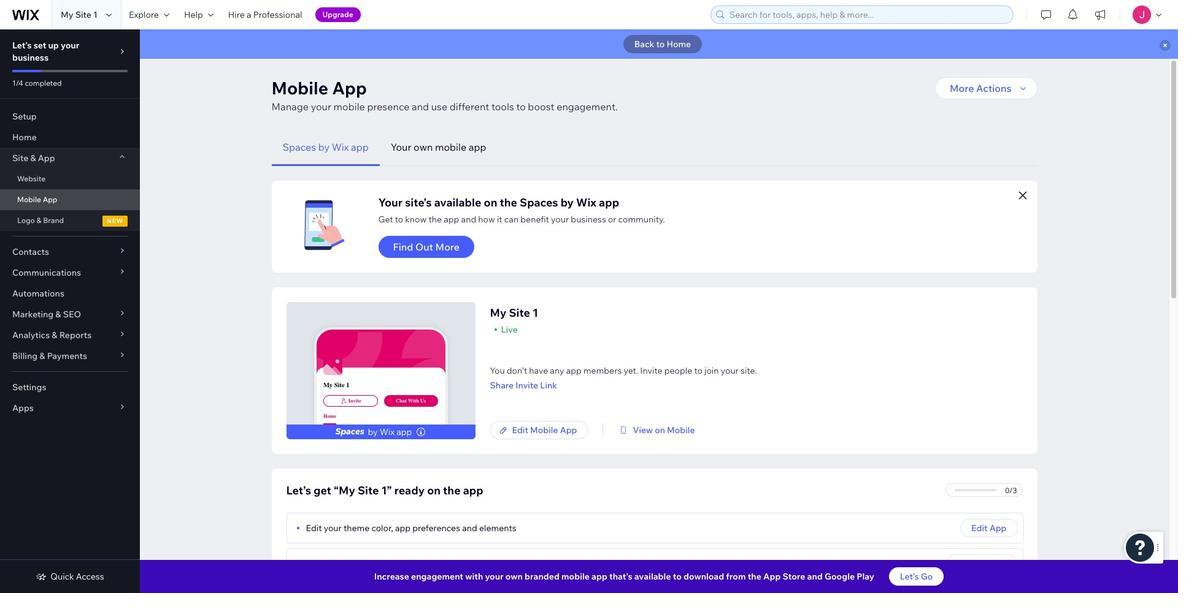 Task type: describe. For each thing, give the bounding box(es) containing it.
app left how
[[444, 214, 459, 225]]

on right ready
[[427, 484, 441, 498]]

back to home button
[[623, 35, 702, 53]]

2 horizontal spatial 1
[[533, 306, 538, 320]]

app inside "you don't have any app members yet. invite people to join your site. share invite link"
[[566, 366, 582, 377]]

sidebar element
[[0, 29, 140, 594]]

get inside get the app button
[[957, 559, 972, 570]]

edit for edit mobile app
[[512, 425, 528, 436]]

communications button
[[0, 263, 140, 283]]

you
[[490, 366, 505, 377]]

& for site
[[30, 153, 36, 164]]

quick
[[51, 572, 74, 583]]

on right 'site'
[[364, 559, 374, 570]]

own inside your own mobile app button
[[414, 141, 433, 153]]

how
[[478, 214, 495, 225]]

share
[[490, 380, 514, 391]]

your inside the let's set up your business
[[61, 40, 79, 51]]

mobile inside button
[[530, 425, 558, 436]]

more inside find out more 'button'
[[435, 241, 460, 253]]

benefit
[[521, 214, 549, 225]]

help
[[184, 9, 203, 20]]

2 vertical spatial wix
[[380, 427, 395, 438]]

explore
[[129, 9, 159, 20]]

theme
[[344, 523, 370, 534]]

store
[[783, 572, 805, 583]]

download
[[684, 572, 724, 583]]

app down chat
[[397, 427, 412, 438]]

chat
[[396, 399, 407, 404]]

from
[[726, 572, 746, 583]]

marketing & seo button
[[0, 304, 140, 325]]

& for marketing
[[55, 309, 61, 320]]

the right 'know'
[[429, 214, 442, 225]]

your own mobile app
[[391, 141, 486, 153]]

get the app button
[[946, 555, 1018, 574]]

find out more
[[393, 241, 460, 253]]

site inside site & app dropdown button
[[12, 153, 28, 164]]

app right color,
[[395, 523, 411, 534]]

your for own
[[391, 141, 411, 153]]

apps button
[[0, 398, 140, 419]]

actions
[[976, 82, 1012, 94]]

1 horizontal spatial my site 1
[[323, 382, 349, 390]]

or
[[608, 214, 616, 225]]

elements
[[479, 523, 516, 534]]

mobile inside button
[[435, 141, 466, 153]]

mobile inside mobile app manage your mobile presence and use different tools to boost engagement.
[[272, 77, 328, 99]]

it inside your site's available on the spaces by wix app get to know the app and how it can benefit your business or community.
[[497, 214, 502, 225]]

available inside your site's available on the spaces by wix app get to know the app and how it can benefit your business or community.
[[434, 196, 481, 210]]

setup
[[12, 111, 37, 122]]

don't
[[507, 366, 527, 377]]

automations link
[[0, 283, 140, 304]]

contacts
[[12, 247, 49, 258]]

can
[[504, 214, 519, 225]]

home inside button
[[667, 39, 691, 50]]

more actions
[[950, 82, 1012, 94]]

members inside "you don't have any app members yet. invite people to join your site. share invite link"
[[584, 366, 622, 377]]

access
[[76, 572, 104, 583]]

community.
[[618, 214, 665, 225]]

let's go
[[900, 572, 933, 583]]

2 horizontal spatial mobile
[[561, 572, 590, 583]]

view on mobile button
[[618, 425, 695, 436]]

edit app button
[[960, 520, 1018, 538]]

analytics & reports button
[[0, 325, 140, 346]]

like
[[486, 559, 500, 570]]

app left that's
[[592, 572, 607, 583]]

by inside button
[[318, 141, 330, 153]]

site & app
[[12, 153, 55, 164]]

get
[[314, 484, 331, 498]]

a
[[247, 9, 251, 20]]

engagement.
[[557, 101, 618, 113]]

seo
[[63, 309, 81, 320]]

2 vertical spatial home
[[323, 414, 336, 420]]

let's go button
[[889, 568, 944, 587]]

view your site on the app to see what it looks like for members
[[306, 559, 553, 570]]

1 vertical spatial available
[[634, 572, 671, 583]]

mobile app
[[17, 195, 57, 204]]

1 horizontal spatial my
[[323, 382, 333, 390]]

find out more button
[[378, 236, 474, 258]]

logo & brand
[[17, 216, 64, 225]]

and inside your site's available on the spaces by wix app get to know the app and how it can benefit your business or community.
[[461, 214, 476, 225]]

edit app
[[971, 523, 1007, 534]]

your inside "you don't have any app members yet. invite people to join your site. share invite link"
[[721, 366, 739, 377]]

apps
[[12, 403, 34, 414]]

out
[[415, 241, 433, 253]]

spaces by wix app button
[[272, 129, 380, 166]]

& for billing
[[39, 351, 45, 362]]

reports
[[59, 330, 92, 341]]

upgrade
[[322, 10, 353, 19]]

mobile inside sidebar element
[[17, 195, 41, 204]]

increase engagement with your own branded mobile app that's available to download from the app store and google play
[[374, 572, 874, 583]]

to inside your site's available on the spaces by wix app get to know the app and how it can benefit your business or community.
[[395, 214, 403, 225]]

play
[[857, 572, 874, 583]]

logo
[[17, 216, 35, 225]]

view for view your site on the app to see what it looks like for members
[[306, 559, 326, 570]]

by wix app
[[368, 427, 412, 438]]

and right store
[[807, 572, 823, 583]]

marketing
[[12, 309, 53, 320]]

app inside dropdown button
[[38, 153, 55, 164]]

edit for edit your theme color, app preferences and elements
[[306, 523, 322, 534]]

to inside "you don't have any app members yet. invite people to join your site. share invite link"
[[694, 366, 702, 377]]

your left theme
[[324, 523, 342, 534]]

the up preferences
[[443, 484, 461, 498]]

analytics & reports
[[12, 330, 92, 341]]

home inside sidebar element
[[12, 132, 37, 143]]

brand
[[43, 216, 64, 225]]

the up can
[[500, 196, 517, 210]]

your for site's
[[378, 196, 403, 210]]

app up increase
[[391, 559, 406, 570]]

find
[[393, 241, 413, 253]]

your inside your site's available on the spaces by wix app get to know the app and how it can benefit your business or community.
[[551, 214, 569, 225]]

for
[[502, 559, 513, 570]]

"my
[[334, 484, 355, 498]]

yet.
[[624, 366, 638, 377]]

site's
[[405, 196, 432, 210]]

home link
[[0, 127, 140, 148]]

communications
[[12, 268, 81, 279]]

what
[[435, 559, 454, 570]]

1 vertical spatial members
[[515, 559, 553, 570]]

let's
[[12, 40, 32, 51]]

any
[[550, 366, 564, 377]]

app down presence
[[351, 141, 369, 153]]

analytics
[[12, 330, 50, 341]]

looks
[[463, 559, 485, 570]]

edit for edit app
[[971, 523, 988, 534]]

view for view on mobile
[[633, 425, 653, 436]]

2 vertical spatial invite
[[348, 399, 361, 404]]

app inside button
[[990, 523, 1007, 534]]

let's for let's get "my site 1" ready on the app
[[286, 484, 311, 498]]

site & app button
[[0, 148, 140, 169]]

branded
[[525, 572, 560, 583]]

and inside mobile app manage your mobile presence and use different tools to boost engagement.
[[412, 101, 429, 113]]



Task type: vqa. For each thing, say whether or not it's contained in the screenshot.
The Shop
no



Task type: locate. For each thing, give the bounding box(es) containing it.
available right that's
[[634, 572, 671, 583]]

let's for let's go
[[900, 572, 919, 583]]

1 horizontal spatial home
[[323, 414, 336, 420]]

view left 'site'
[[306, 559, 326, 570]]

invite left chat
[[348, 399, 361, 404]]

0 horizontal spatial business
[[12, 52, 49, 63]]

1 horizontal spatial business
[[571, 214, 606, 225]]

view on mobile
[[633, 425, 695, 436]]

more left actions
[[950, 82, 974, 94]]

1 horizontal spatial available
[[634, 572, 671, 583]]

edit mobile app
[[512, 425, 577, 436]]

1 vertical spatial view
[[306, 559, 326, 570]]

2 vertical spatial my site 1
[[323, 382, 349, 390]]

1 vertical spatial invite
[[516, 380, 538, 391]]

let's left go
[[900, 572, 919, 583]]

help button
[[177, 0, 221, 29]]

1 horizontal spatial by
[[368, 427, 378, 438]]

0 horizontal spatial let's
[[286, 484, 311, 498]]

0 vertical spatial by
[[318, 141, 330, 153]]

the right the from
[[748, 572, 761, 583]]

the inside button
[[974, 559, 988, 570]]

& right billing
[[39, 351, 45, 362]]

0 vertical spatial my site 1
[[61, 9, 98, 20]]

to left see
[[408, 559, 417, 570]]

google
[[825, 572, 855, 583]]

1 horizontal spatial wix
[[380, 427, 395, 438]]

to left download
[[673, 572, 682, 583]]

2 vertical spatial my
[[323, 382, 333, 390]]

1 vertical spatial let's
[[900, 572, 919, 583]]

mobile left presence
[[334, 101, 365, 113]]

1 vertical spatial by
[[561, 196, 574, 210]]

it left can
[[497, 214, 502, 225]]

to right back
[[656, 39, 665, 50]]

0 vertical spatial your
[[391, 141, 411, 153]]

0 horizontal spatial more
[[435, 241, 460, 253]]

up
[[48, 40, 59, 51]]

edit up get the app
[[971, 523, 988, 534]]

that's
[[609, 572, 632, 583]]

mobile down "use"
[[435, 141, 466, 153]]

more inside 'more actions' dropdown button
[[950, 82, 974, 94]]

0 horizontal spatial mobile
[[334, 101, 365, 113]]

more right out
[[435, 241, 460, 253]]

2 vertical spatial by
[[368, 427, 378, 438]]

0 vertical spatial 1
[[93, 9, 98, 20]]

0 vertical spatial more
[[950, 82, 974, 94]]

let's inside button
[[900, 572, 919, 583]]

1/4
[[12, 79, 23, 88]]

2 vertical spatial 1
[[346, 382, 349, 390]]

spaces up benefit
[[520, 196, 558, 210]]

members up share invite link button
[[584, 366, 622, 377]]

2 horizontal spatial by
[[561, 196, 574, 210]]

& up website
[[30, 153, 36, 164]]

0 horizontal spatial my
[[61, 9, 73, 20]]

mobile up manage
[[272, 77, 328, 99]]

1 horizontal spatial let's
[[900, 572, 919, 583]]

your right benefit
[[551, 214, 569, 225]]

mobile
[[334, 101, 365, 113], [435, 141, 466, 153], [561, 572, 590, 583]]

mobile down link
[[530, 425, 558, 436]]

0 horizontal spatial available
[[434, 196, 481, 210]]

1 horizontal spatial 1
[[346, 382, 349, 390]]

0 vertical spatial my
[[61, 9, 73, 20]]

0 vertical spatial home
[[667, 39, 691, 50]]

0 vertical spatial mobile
[[334, 101, 365, 113]]

your left site's
[[378, 196, 403, 210]]

to left join
[[694, 366, 702, 377]]

let's set up your business
[[12, 40, 79, 63]]

1 vertical spatial own
[[506, 572, 523, 583]]

invite right yet.
[[640, 366, 662, 377]]

available
[[434, 196, 481, 210], [634, 572, 671, 583]]

business inside the let's set up your business
[[12, 52, 49, 63]]

quick access button
[[36, 572, 104, 583]]

mobile app link
[[0, 190, 140, 210]]

get down edit app
[[957, 559, 972, 570]]

0 horizontal spatial wix
[[332, 141, 349, 153]]

app
[[332, 77, 367, 99], [38, 153, 55, 164], [43, 195, 57, 204], [560, 425, 577, 436], [990, 523, 1007, 534], [990, 559, 1007, 570], [763, 572, 781, 583]]

1 vertical spatial my
[[490, 306, 506, 320]]

marketing & seo
[[12, 309, 81, 320]]

app right any
[[566, 366, 582, 377]]

1 vertical spatial home
[[12, 132, 37, 143]]

payments
[[47, 351, 87, 362]]

your left 'site'
[[327, 559, 345, 570]]

2 horizontal spatial home
[[667, 39, 691, 50]]

1 vertical spatial 1
[[533, 306, 538, 320]]

members up branded
[[515, 559, 553, 570]]

0 horizontal spatial it
[[456, 559, 461, 570]]

0 vertical spatial it
[[497, 214, 502, 225]]

mobile down people
[[667, 425, 695, 436]]

0 horizontal spatial own
[[414, 141, 433, 153]]

1 vertical spatial your
[[378, 196, 403, 210]]

spaces inside your site's available on the spaces by wix app get to know the app and how it can benefit your business or community.
[[520, 196, 558, 210]]

0 horizontal spatial my site 1
[[61, 9, 98, 20]]

join
[[704, 366, 719, 377]]

spaces inside button
[[283, 141, 316, 153]]

0 vertical spatial wix
[[332, 141, 349, 153]]

invite down don't
[[516, 380, 538, 391]]

your inside your site's available on the spaces by wix app get to know the app and how it can benefit your business or community.
[[378, 196, 403, 210]]

1 horizontal spatial more
[[950, 82, 974, 94]]

mobile right branded
[[561, 572, 590, 583]]

new
[[107, 217, 123, 225]]

& inside popup button
[[52, 330, 57, 341]]

let's left get
[[286, 484, 311, 498]]

0 vertical spatial own
[[414, 141, 433, 153]]

you don't have any app members yet. invite people to join your site. share invite link
[[490, 366, 757, 391]]

presence
[[367, 101, 410, 113]]

2 horizontal spatial edit
[[971, 523, 988, 534]]

view down share invite link button
[[633, 425, 653, 436]]

billing
[[12, 351, 38, 362]]

spaces down manage
[[283, 141, 316, 153]]

get left 'know'
[[378, 214, 393, 225]]

&
[[30, 153, 36, 164], [37, 216, 41, 225], [55, 309, 61, 320], [52, 330, 57, 341], [39, 351, 45, 362]]

share invite link button
[[490, 380, 757, 391]]

1 horizontal spatial invite
[[516, 380, 538, 391]]

& left seo
[[55, 309, 61, 320]]

2 horizontal spatial my site 1
[[490, 306, 538, 320]]

chat with us
[[396, 399, 426, 404]]

0 horizontal spatial invite
[[348, 399, 361, 404]]

website
[[17, 174, 46, 183]]

completed
[[25, 79, 62, 88]]

back
[[634, 39, 654, 50]]

0 horizontal spatial edit
[[306, 523, 322, 534]]

2 horizontal spatial wix
[[576, 196, 596, 210]]

your right up
[[61, 40, 79, 51]]

edit your theme color, app preferences and elements
[[306, 523, 516, 534]]

1 horizontal spatial edit
[[512, 425, 528, 436]]

2 vertical spatial mobile
[[561, 572, 590, 583]]

and left "use"
[[412, 101, 429, 113]]

0 horizontal spatial home
[[12, 132, 37, 143]]

0 vertical spatial members
[[584, 366, 622, 377]]

view
[[633, 425, 653, 436], [306, 559, 326, 570]]

edit down share
[[512, 425, 528, 436]]

us
[[420, 399, 426, 404]]

color,
[[372, 523, 393, 534]]

1 horizontal spatial own
[[506, 572, 523, 583]]

mobile down website
[[17, 195, 41, 204]]

1 vertical spatial more
[[435, 241, 460, 253]]

more actions button
[[935, 77, 1037, 99]]

to right tools
[[516, 101, 526, 113]]

let's get "my site 1" ready on the app
[[286, 484, 483, 498]]

quick access
[[51, 572, 104, 583]]

0 horizontal spatial 1
[[93, 9, 98, 20]]

more
[[950, 82, 974, 94], [435, 241, 460, 253]]

1 horizontal spatial it
[[497, 214, 502, 225]]

on inside your site's available on the spaces by wix app get to know the app and how it can benefit your business or community.
[[484, 196, 497, 210]]

to inside mobile app manage your mobile presence and use different tools to boost engagement.
[[516, 101, 526, 113]]

2 horizontal spatial my
[[490, 306, 506, 320]]

edit inside button
[[971, 523, 988, 534]]

1 vertical spatial wix
[[576, 196, 596, 210]]

0 vertical spatial get
[[378, 214, 393, 225]]

hire a professional
[[228, 9, 302, 20]]

1 horizontal spatial view
[[633, 425, 653, 436]]

your down like
[[485, 572, 504, 583]]

2 horizontal spatial invite
[[640, 366, 662, 377]]

mobile inside mobile app manage your mobile presence and use different tools to boost engagement.
[[334, 101, 365, 113]]

1 vertical spatial business
[[571, 214, 606, 225]]

your down presence
[[391, 141, 411, 153]]

setup link
[[0, 106, 140, 127]]

app up or
[[599, 196, 619, 210]]

app down different
[[469, 141, 486, 153]]

0 horizontal spatial view
[[306, 559, 326, 570]]

0 horizontal spatial spaces
[[283, 141, 316, 153]]

1 vertical spatial my site 1
[[490, 306, 538, 320]]

and left how
[[461, 214, 476, 225]]

upgrade button
[[315, 7, 361, 22]]

the
[[500, 196, 517, 210], [429, 214, 442, 225], [443, 484, 461, 498], [376, 559, 389, 570], [974, 559, 988, 570], [748, 572, 761, 583]]

members
[[584, 366, 622, 377], [515, 559, 553, 570]]

1 vertical spatial spaces
[[520, 196, 558, 210]]

by inside your site's available on the spaces by wix app get to know the app and how it can benefit your business or community.
[[561, 196, 574, 210]]

your right join
[[721, 366, 739, 377]]

1 vertical spatial mobile
[[435, 141, 466, 153]]

1
[[93, 9, 98, 20], [533, 306, 538, 320], [346, 382, 349, 390]]

mobile
[[272, 77, 328, 99], [17, 195, 41, 204], [530, 425, 558, 436], [667, 425, 695, 436]]

your inside button
[[391, 141, 411, 153]]

website link
[[0, 169, 140, 190]]

0 horizontal spatial members
[[515, 559, 553, 570]]

1 horizontal spatial spaces
[[520, 196, 558, 210]]

& inside dropdown button
[[30, 153, 36, 164]]

app up elements
[[463, 484, 483, 498]]

1/4 completed
[[12, 79, 62, 88]]

own down "use"
[[414, 141, 433, 153]]

the up increase
[[376, 559, 389, 570]]

& for analytics
[[52, 330, 57, 341]]

different
[[450, 101, 489, 113]]

the down "edit app" button
[[974, 559, 988, 570]]

spaces by wix app
[[283, 141, 369, 153]]

your inside mobile app manage your mobile presence and use different tools to boost engagement.
[[311, 101, 331, 113]]

your own mobile app button
[[380, 129, 497, 166]]

my
[[61, 9, 73, 20], [490, 306, 506, 320], [323, 382, 333, 390]]

on up how
[[484, 196, 497, 210]]

your right manage
[[311, 101, 331, 113]]

1"
[[381, 484, 392, 498]]

tab list
[[272, 129, 1037, 166]]

and left elements
[[462, 523, 477, 534]]

people
[[664, 366, 692, 377]]

boost
[[528, 101, 554, 113]]

0 vertical spatial business
[[12, 52, 49, 63]]

business inside your site's available on the spaces by wix app get to know the app and how it can benefit your business or community.
[[571, 214, 606, 225]]

0 horizontal spatial get
[[378, 214, 393, 225]]

0 vertical spatial spaces
[[283, 141, 316, 153]]

edit inside button
[[512, 425, 528, 436]]

home
[[667, 39, 691, 50], [12, 132, 37, 143], [323, 414, 336, 420]]

wix inside "spaces by wix app" button
[[332, 141, 349, 153]]

have
[[529, 366, 548, 377]]

to left 'know'
[[395, 214, 403, 225]]

ready
[[394, 484, 425, 498]]

with
[[465, 572, 483, 583]]

1 horizontal spatial mobile
[[435, 141, 466, 153]]

your site's available on the spaces by wix app get to know the app and how it can benefit your business or community.
[[378, 196, 665, 225]]

& right logo
[[37, 216, 41, 225]]

back to home alert
[[140, 29, 1178, 59]]

site
[[347, 559, 362, 570]]

own down for
[[506, 572, 523, 583]]

to
[[656, 39, 665, 50], [516, 101, 526, 113], [395, 214, 403, 225], [694, 366, 702, 377], [408, 559, 417, 570], [673, 572, 682, 583]]

to inside the back to home button
[[656, 39, 665, 50]]

my site 1
[[61, 9, 98, 20], [490, 306, 538, 320], [323, 382, 349, 390]]

Search for tools, apps, help & more... field
[[726, 6, 1009, 23]]

it right what
[[456, 559, 461, 570]]

1 vertical spatial it
[[456, 559, 461, 570]]

& for logo
[[37, 216, 41, 225]]

settings link
[[0, 377, 140, 398]]

link
[[540, 380, 557, 391]]

own
[[414, 141, 433, 153], [506, 572, 523, 583]]

business
[[12, 52, 49, 63], [571, 214, 606, 225]]

and
[[412, 101, 429, 113], [461, 214, 476, 225], [462, 523, 477, 534], [807, 572, 823, 583]]

0 vertical spatial invite
[[640, 366, 662, 377]]

contacts button
[[0, 242, 140, 263]]

know
[[405, 214, 427, 225]]

site
[[75, 9, 91, 20], [12, 153, 28, 164], [509, 306, 530, 320], [334, 382, 345, 390], [358, 484, 379, 498]]

get inside your site's available on the spaces by wix app get to know the app and how it can benefit your business or community.
[[378, 214, 393, 225]]

1 horizontal spatial get
[[957, 559, 972, 570]]

& left "reports"
[[52, 330, 57, 341]]

engagement
[[411, 572, 463, 583]]

0 horizontal spatial by
[[318, 141, 330, 153]]

on down share invite link button
[[655, 425, 665, 436]]

business down let's
[[12, 52, 49, 63]]

0 vertical spatial view
[[633, 425, 653, 436]]

app inside mobile app manage your mobile presence and use different tools to boost engagement.
[[332, 77, 367, 99]]

available up how
[[434, 196, 481, 210]]

1 horizontal spatial members
[[584, 366, 622, 377]]

settings
[[12, 382, 46, 393]]

business left or
[[571, 214, 606, 225]]

wix inside your site's available on the spaces by wix app get to know the app and how it can benefit your business or community.
[[576, 196, 596, 210]]

tab list containing spaces by wix app
[[272, 129, 1037, 166]]

0 vertical spatial let's
[[286, 484, 311, 498]]

1 vertical spatial get
[[957, 559, 972, 570]]

go
[[921, 572, 933, 583]]

0 vertical spatial available
[[434, 196, 481, 210]]

edit down get
[[306, 523, 322, 534]]



